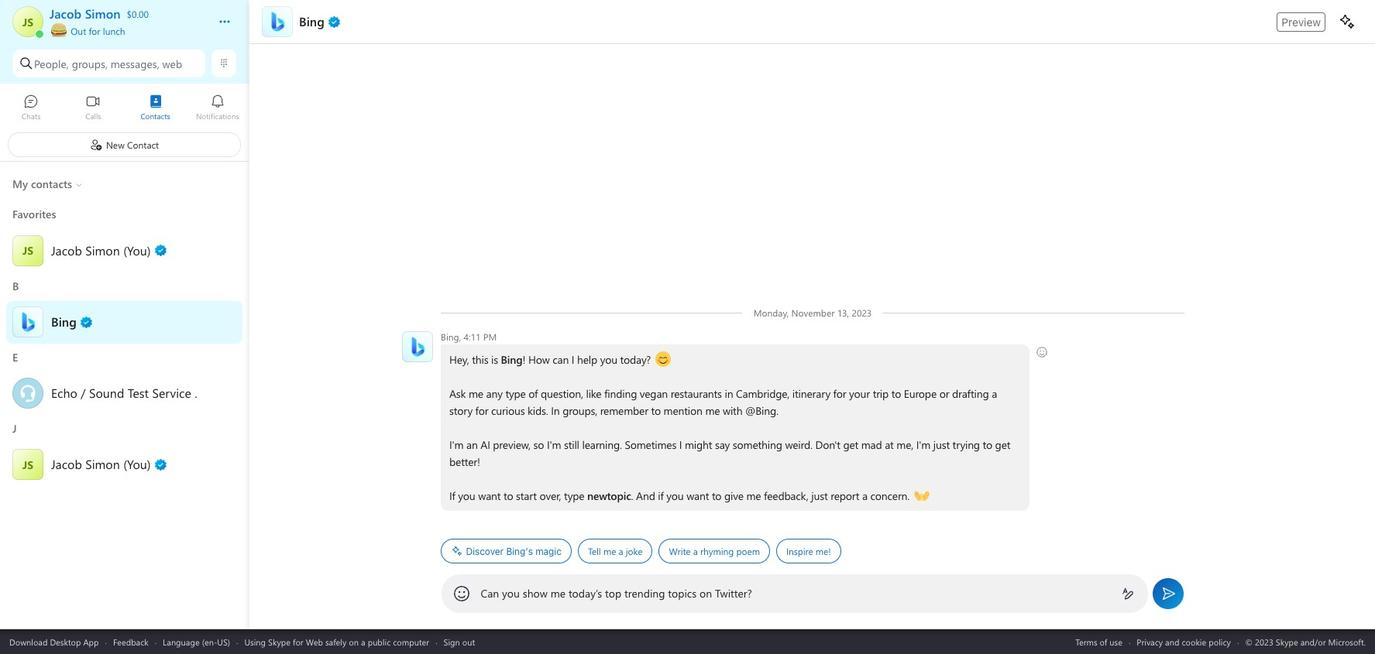 Task type: vqa. For each thing, say whether or not it's contained in the screenshot.
SET A STATUS
no



Task type: describe. For each thing, give the bounding box(es) containing it.
trip
[[873, 387, 889, 402]]

a inside button
[[619, 546, 624, 558]]

is
[[491, 353, 498, 367]]

privacy
[[1137, 637, 1164, 648]]

to right trying
[[983, 438, 993, 453]]

write
[[669, 546, 691, 558]]

story
[[449, 404, 472, 419]]

to left give
[[712, 489, 722, 504]]

tell
[[588, 546, 601, 558]]

report
[[831, 489, 860, 504]]

desktop
[[50, 637, 81, 648]]

download
[[9, 637, 48, 648]]

. inside the e group
[[195, 385, 197, 402]]

1 horizontal spatial type
[[564, 489, 584, 504]]

to down vegan
[[651, 404, 661, 419]]

today?
[[620, 353, 651, 367]]

twitter?
[[715, 587, 753, 601]]

restaurants
[[671, 387, 722, 402]]

still
[[564, 438, 579, 453]]

topics
[[668, 587, 697, 601]]

out
[[463, 637, 475, 648]]

discover
[[466, 546, 504, 558]]

people,
[[34, 56, 69, 71]]

you inside ask me any type of question, like finding vegan restaurants in cambridge, itinerary for your trip to europe or drafting a story for curious kids. in groups, remember to mention me with @bing. i'm an ai preview, so i'm still learning. sometimes i might say something weird. don't get mad at me, i'm just trying to get better! if you want to start over, type
[[458, 489, 475, 504]]

using skype for web safely on a public computer
[[245, 637, 430, 648]]

mad
[[861, 438, 882, 453]]

favorites group
[[0, 202, 249, 274]]

people, groups, messages, web
[[34, 56, 182, 71]]

better!
[[449, 455, 480, 470]]

weird.
[[785, 438, 813, 453]]

groups, inside ask me any type of question, like finding vegan restaurants in cambridge, itinerary for your trip to europe or drafting a story for curious kids. in groups, remember to mention me with @bing. i'm an ai preview, so i'm still learning. sometimes i might say something weird. don't get mad at me, i'm just trying to get better! if you want to start over, type
[[562, 404, 597, 419]]

lunch
[[103, 25, 125, 37]]

curious
[[491, 404, 525, 419]]

test
[[128, 385, 149, 402]]

echo / sound test service .
[[51, 385, 197, 402]]

bing, 4:11 pm
[[441, 331, 497, 343]]

0 horizontal spatial type
[[505, 387, 526, 402]]

(openhands)
[[914, 488, 972, 503]]

web
[[162, 56, 182, 71]]

terms
[[1076, 637, 1098, 648]]

us)
[[217, 637, 230, 648]]

1 i'm from the left
[[449, 438, 463, 453]]

policy
[[1209, 637, 1232, 648]]

0 vertical spatial i
[[571, 353, 574, 367]]

newtopic
[[587, 489, 631, 504]]

(you) for j group
[[123, 457, 151, 473]]

question,
[[541, 387, 583, 402]]

for left your
[[833, 387, 846, 402]]

terms of use
[[1076, 637, 1123, 648]]

bing inside list item
[[51, 314, 77, 330]]

vegan
[[640, 387, 668, 402]]

me!
[[816, 546, 831, 558]]

me left any
[[469, 387, 483, 402]]

can
[[552, 353, 569, 367]]

Type a message text field
[[481, 587, 1110, 601]]

jacob for favorites group
[[51, 242, 82, 258]]

me right the show
[[551, 587, 566, 601]]

a inside ask me any type of question, like finding vegan restaurants in cambridge, itinerary for your trip to europe or drafting a story for curious kids. in groups, remember to mention me with @bing. i'm an ai preview, so i'm still learning. sometimes i might say something weird. don't get mad at me, i'm just trying to get better! if you want to start over, type
[[992, 387, 997, 402]]

any
[[486, 387, 503, 402]]

jacob simon (you) for favorites group
[[51, 242, 151, 258]]

out
[[71, 25, 86, 37]]

2 vertical spatial bing
[[501, 353, 522, 367]]

so
[[533, 438, 544, 453]]

/
[[81, 385, 86, 402]]

today's
[[569, 587, 602, 601]]

2 want from the left
[[686, 489, 709, 504]]

your
[[849, 387, 870, 402]]

something
[[733, 438, 782, 453]]

language (en-us)
[[163, 637, 230, 648]]

to right "trip" at right bottom
[[892, 387, 901, 402]]

for left web
[[293, 637, 304, 648]]

and
[[1166, 637, 1180, 648]]

feedback link
[[113, 637, 149, 648]]

help
[[577, 353, 597, 367]]

can
[[481, 587, 499, 601]]

to left start
[[503, 489, 513, 504]]

if
[[658, 489, 664, 504]]

inspire me!
[[787, 546, 831, 558]]

bing, selected. list item
[[0, 301, 249, 344]]

using skype for web safely on a public computer link
[[245, 637, 430, 648]]

1 vertical spatial just
[[811, 489, 828, 504]]

out for lunch
[[68, 25, 125, 37]]

pm
[[483, 331, 497, 343]]

in
[[551, 404, 560, 419]]

or
[[940, 387, 949, 402]]

at
[[885, 438, 894, 453]]

write a rhyming poem
[[669, 546, 760, 558]]

europe
[[904, 387, 937, 402]]

jacob for j group
[[51, 457, 82, 473]]

2 i'm from the left
[[547, 438, 561, 453]]

this
[[472, 353, 488, 367]]

simon for j group
[[85, 457, 120, 473]]

cambridge,
[[736, 387, 790, 402]]

e group
[[0, 345, 249, 417]]

web
[[306, 637, 323, 648]]

simon for favorites group
[[85, 242, 120, 258]]

like
[[586, 387, 601, 402]]

feedback
[[113, 637, 149, 648]]

bing,
[[441, 331, 461, 343]]

echo
[[51, 385, 77, 402]]

3 i'm from the left
[[916, 438, 931, 453]]

messages,
[[111, 56, 159, 71]]

can you show me today's top trending topics on twitter?
[[481, 587, 753, 601]]



Task type: locate. For each thing, give the bounding box(es) containing it.
get
[[843, 438, 859, 453], [995, 438, 1011, 453]]

simon inside j group
[[85, 457, 120, 473]]

0 horizontal spatial groups,
[[72, 56, 108, 71]]

0 vertical spatial simon
[[85, 242, 120, 258]]

kids.
[[527, 404, 548, 419]]

jacob simon (you) for j group
[[51, 457, 151, 473]]

out for lunch button
[[50, 22, 203, 37]]

just inside ask me any type of question, like finding vegan restaurants in cambridge, itinerary for your trip to europe or drafting a story for curious kids. in groups, remember to mention me with @bing. i'm an ai preview, so i'm still learning. sometimes i might say something weird. don't get mad at me, i'm just trying to get better! if you want to start over, type
[[933, 438, 950, 453]]

want inside ask me any type of question, like finding vegan restaurants in cambridge, itinerary for your trip to europe or drafting a story for curious kids. in groups, remember to mention me with @bing. i'm an ai preview, so i'm still learning. sometimes i might say something weird. don't get mad at me, i'm just trying to get better! if you want to start over, type
[[478, 489, 501, 504]]

get right trying
[[995, 438, 1011, 453]]

@bing.
[[745, 404, 778, 419]]

download desktop app link
[[9, 637, 99, 648]]

say
[[715, 438, 730, 453]]

0 horizontal spatial get
[[843, 438, 859, 453]]

sign out link
[[444, 637, 475, 648]]

2 horizontal spatial bing
[[501, 353, 522, 367]]

rhyming
[[701, 546, 734, 558]]

1 jacob from the top
[[51, 242, 82, 258]]

tell me a joke button
[[578, 539, 653, 564]]

language
[[163, 637, 200, 648]]

1 horizontal spatial on
[[700, 587, 712, 601]]

a inside button
[[694, 546, 698, 558]]

using
[[245, 637, 266, 648]]

(you) inside favorites group
[[123, 242, 151, 258]]

jacob simon (you) inside j group
[[51, 457, 151, 473]]

learning.
[[582, 438, 622, 453]]

tell me a joke
[[588, 546, 643, 558]]

0 vertical spatial (you)
[[123, 242, 151, 258]]

1 horizontal spatial get
[[995, 438, 1011, 453]]

1 vertical spatial i
[[679, 438, 682, 453]]

1 horizontal spatial bing
[[299, 13, 325, 29]]

hey,
[[449, 353, 469, 367]]

i'm right 'me,'
[[916, 438, 931, 453]]

1 vertical spatial of
[[1100, 637, 1108, 648]]

0 vertical spatial bing
[[299, 13, 325, 29]]

groups, inside button
[[72, 56, 108, 71]]

ask me any type of question, like finding vegan restaurants in cambridge, itinerary for your trip to europe or drafting a story for curious kids. in groups, remember to mention me with @bing. i'm an ai preview, so i'm still learning. sometimes i might say something weird. don't get mad at me, i'm just trying to get better! if you want to start over, type
[[449, 387, 1013, 504]]

jacob simon (you) inside favorites group
[[51, 242, 151, 258]]

computer
[[393, 637, 430, 648]]

skype
[[268, 637, 291, 648]]

download desktop app
[[9, 637, 99, 648]]

. left and
[[631, 489, 633, 504]]

remember
[[600, 404, 648, 419]]

2 jacob from the top
[[51, 457, 82, 473]]

a right drafting
[[992, 387, 997, 402]]

you
[[600, 353, 617, 367], [458, 489, 475, 504], [666, 489, 684, 504], [502, 587, 520, 601]]

sound
[[89, 385, 124, 402]]

ai
[[480, 438, 490, 453]]

a left joke
[[619, 546, 624, 558]]

type right over,
[[564, 489, 584, 504]]

me right tell
[[604, 546, 616, 558]]

hey, this is bing ! how can i help you today?
[[449, 353, 654, 367]]

me right give
[[746, 489, 761, 504]]

1 vertical spatial groups,
[[562, 404, 597, 419]]

groups,
[[72, 56, 108, 71], [562, 404, 597, 419]]

a right 'report'
[[862, 489, 868, 504]]

finding
[[604, 387, 637, 402]]

(you) down test
[[123, 457, 151, 473]]

jacob simon (you) down sound
[[51, 457, 151, 473]]

jacob simon (you)
[[51, 242, 151, 258], [51, 457, 151, 473]]

trending
[[625, 587, 665, 601]]

want left give
[[686, 489, 709, 504]]

of up 'kids.'
[[528, 387, 538, 402]]

i'm left an on the left
[[449, 438, 463, 453]]

(you) up 'b' group
[[123, 242, 151, 258]]

0 vertical spatial on
[[700, 587, 712, 601]]

of inside ask me any type of question, like finding vegan restaurants in cambridge, itinerary for your trip to europe or drafting a story for curious kids. in groups, remember to mention me with @bing. i'm an ai preview, so i'm still learning. sometimes i might say something weird. don't get mad at me, i'm just trying to get better! if you want to start over, type
[[528, 387, 538, 402]]

0 vertical spatial jacob
[[51, 242, 82, 258]]

1 horizontal spatial i'm
[[547, 438, 561, 453]]

a right write
[[694, 546, 698, 558]]

me left with
[[705, 404, 720, 419]]

in
[[725, 387, 733, 402]]

simon up 'b' group
[[85, 242, 120, 258]]

(smileeyes)
[[655, 352, 706, 367]]

just left 'report'
[[811, 489, 828, 504]]

on right topics
[[700, 587, 712, 601]]

language (en-us) link
[[163, 637, 230, 648]]

privacy and cookie policy link
[[1137, 637, 1232, 648]]

1 (you) from the top
[[123, 242, 151, 258]]

tab list
[[0, 88, 249, 130]]

might
[[685, 438, 712, 453]]

j group
[[0, 417, 249, 488]]

preview,
[[493, 438, 530, 453]]

0 horizontal spatial want
[[478, 489, 501, 504]]

for right story
[[475, 404, 488, 419]]

sign
[[444, 637, 460, 648]]

1 horizontal spatial want
[[686, 489, 709, 504]]

simon inside favorites group
[[85, 242, 120, 258]]

0 horizontal spatial of
[[528, 387, 538, 402]]

1 horizontal spatial of
[[1100, 637, 1108, 648]]

1 vertical spatial (you)
[[123, 457, 151, 473]]

me inside button
[[604, 546, 616, 558]]

2 jacob simon (you) from the top
[[51, 457, 151, 473]]

itinerary
[[792, 387, 831, 402]]

service
[[152, 385, 191, 402]]

0 horizontal spatial .
[[195, 385, 197, 402]]

1 jacob simon (you) from the top
[[51, 242, 151, 258]]

inspire
[[787, 546, 814, 558]]

trying
[[953, 438, 980, 453]]

drafting
[[952, 387, 989, 402]]

magic
[[536, 546, 562, 558]]

1 horizontal spatial i
[[679, 438, 682, 453]]

preview
[[1282, 15, 1322, 28]]

1 horizontal spatial groups,
[[562, 404, 597, 419]]

i'm right so
[[547, 438, 561, 453]]

i inside ask me any type of question, like finding vegan restaurants in cambridge, itinerary for your trip to europe or drafting a story for curious kids. in groups, remember to mention me with @bing. i'm an ai preview, so i'm still learning. sometimes i might say something weird. don't get mad at me, i'm just trying to get better! if you want to start over, type
[[679, 438, 682, 453]]

sign out
[[444, 637, 475, 648]]

1 vertical spatial jacob simon (you)
[[51, 457, 151, 473]]

a left public
[[361, 637, 366, 648]]

to
[[892, 387, 901, 402], [651, 404, 661, 419], [983, 438, 993, 453], [503, 489, 513, 504], [712, 489, 722, 504]]

simon down sound
[[85, 457, 120, 473]]

i right can
[[571, 353, 574, 367]]

0 horizontal spatial i
[[571, 353, 574, 367]]

0 vertical spatial of
[[528, 387, 538, 402]]

safely
[[325, 637, 347, 648]]

1 simon from the top
[[85, 242, 120, 258]]

1 want from the left
[[478, 489, 501, 504]]

for right out
[[89, 25, 100, 37]]

how
[[528, 353, 550, 367]]

jacob inside j group
[[51, 457, 82, 473]]

!
[[522, 353, 525, 367]]

on
[[700, 587, 712, 601], [349, 637, 359, 648]]

want left start
[[478, 489, 501, 504]]

bing
[[299, 13, 325, 29], [51, 314, 77, 330], [501, 353, 522, 367]]

1 vertical spatial bing
[[51, 314, 77, 330]]

(en-
[[202, 637, 217, 648]]

ask
[[449, 387, 466, 402]]

on right safely
[[349, 637, 359, 648]]

0 horizontal spatial i'm
[[449, 438, 463, 453]]

mention
[[664, 404, 702, 419]]

terms of use link
[[1076, 637, 1123, 648]]

0 vertical spatial type
[[505, 387, 526, 402]]

for inside button
[[89, 25, 100, 37]]

bing's
[[506, 546, 533, 558]]

jacob
[[51, 242, 82, 258], [51, 457, 82, 473]]

1 vertical spatial jacob
[[51, 457, 82, 473]]

0 horizontal spatial on
[[349, 637, 359, 648]]

0 horizontal spatial bing
[[51, 314, 77, 330]]

1 horizontal spatial just
[[933, 438, 950, 453]]

type up the curious
[[505, 387, 526, 402]]

joke
[[626, 546, 643, 558]]

4:11
[[464, 331, 481, 343]]

1 get from the left
[[843, 438, 859, 453]]

0 vertical spatial jacob simon (you)
[[51, 242, 151, 258]]

newtopic . and if you want to give me feedback, just report a concern.
[[587, 489, 913, 504]]

. right service
[[195, 385, 197, 402]]

0 vertical spatial groups,
[[72, 56, 108, 71]]

groups, down out for lunch
[[72, 56, 108, 71]]

concern.
[[871, 489, 910, 504]]

1 horizontal spatial .
[[631, 489, 633, 504]]

2 horizontal spatial i'm
[[916, 438, 931, 453]]

0 horizontal spatial just
[[811, 489, 828, 504]]

get left mad
[[843, 438, 859, 453]]

i left 'might'
[[679, 438, 682, 453]]

of left use
[[1100, 637, 1108, 648]]

0 vertical spatial .
[[195, 385, 197, 402]]

public
[[368, 637, 391, 648]]

just left trying
[[933, 438, 950, 453]]

2 simon from the top
[[85, 457, 120, 473]]

jacob inside favorites group
[[51, 242, 82, 258]]

(you) inside j group
[[123, 457, 151, 473]]

just
[[933, 438, 950, 453], [811, 489, 828, 504]]

2 (you) from the top
[[123, 457, 151, 473]]

with
[[723, 404, 742, 419]]

1 vertical spatial simon
[[85, 457, 120, 473]]

1 vertical spatial on
[[349, 637, 359, 648]]

b group
[[0, 274, 249, 345]]

1 vertical spatial type
[[564, 489, 584, 504]]

don't
[[815, 438, 840, 453]]

give
[[724, 489, 744, 504]]

jacob simon (you) up 'b' group
[[51, 242, 151, 258]]

and
[[636, 489, 655, 504]]

(you) for favorites group
[[123, 242, 151, 258]]

groups, down the "like"
[[562, 404, 597, 419]]

2 get from the left
[[995, 438, 1011, 453]]

top
[[605, 587, 622, 601]]

sometimes
[[625, 438, 676, 453]]

0 vertical spatial just
[[933, 438, 950, 453]]

show
[[523, 587, 548, 601]]

1 vertical spatial .
[[631, 489, 633, 504]]

an
[[466, 438, 478, 453]]

write a rhyming poem button
[[659, 539, 770, 564]]



